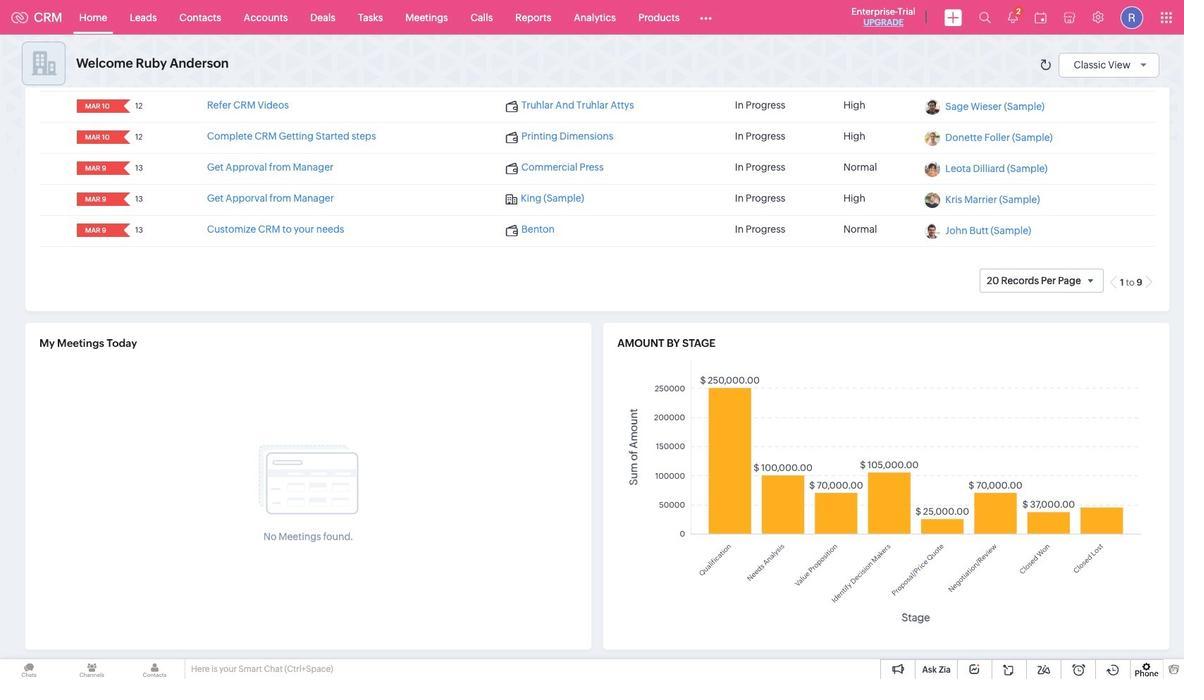 Task type: locate. For each thing, give the bounding box(es) containing it.
None field
[[81, 100, 114, 113], [81, 131, 114, 144], [81, 162, 114, 175], [81, 193, 114, 206], [81, 224, 114, 237], [81, 100, 114, 113], [81, 131, 114, 144], [81, 162, 114, 175], [81, 193, 114, 206], [81, 224, 114, 237]]

calendar image
[[1035, 12, 1047, 23]]

channels image
[[63, 659, 121, 679]]

create menu image
[[945, 9, 963, 26]]

profile image
[[1121, 6, 1144, 29]]



Task type: vqa. For each thing, say whether or not it's contained in the screenshot.
Advertisement
no



Task type: describe. For each thing, give the bounding box(es) containing it.
search image
[[980, 11, 992, 23]]

logo image
[[11, 12, 28, 23]]

chats image
[[0, 659, 58, 679]]

profile element
[[1113, 0, 1152, 34]]

search element
[[971, 0, 1000, 35]]

Other Modules field
[[691, 6, 722, 29]]

signals element
[[1000, 0, 1027, 35]]

create menu element
[[937, 0, 971, 34]]

contacts image
[[126, 659, 184, 679]]



